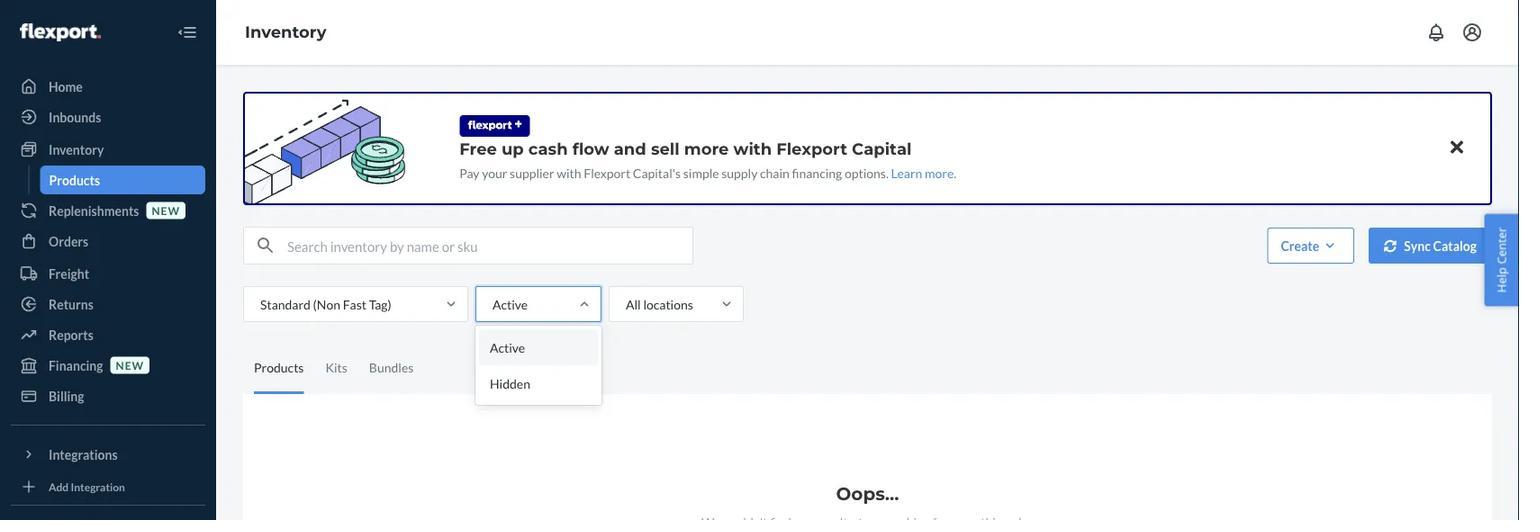 Task type: describe. For each thing, give the bounding box(es) containing it.
orders link
[[11, 227, 205, 256]]

0 vertical spatial flexport
[[777, 139, 848, 159]]

Search inventory by name or sku text field
[[287, 228, 693, 264]]

capital's
[[633, 165, 681, 181]]

inbounds
[[49, 109, 101, 125]]

0 horizontal spatial more
[[684, 139, 729, 159]]

1 vertical spatial inventory
[[49, 142, 104, 157]]

0 vertical spatial active
[[493, 297, 528, 312]]

1 horizontal spatial with
[[734, 139, 772, 159]]

kits
[[326, 360, 348, 376]]

locations
[[644, 297, 693, 312]]

replenishments
[[49, 203, 139, 218]]

flexport logo image
[[20, 23, 101, 41]]

new for financing
[[116, 359, 144, 372]]

all
[[626, 297, 641, 312]]

help center button
[[1485, 214, 1520, 307]]

1 vertical spatial active
[[490, 340, 525, 355]]

returns
[[49, 297, 94, 312]]

reports link
[[11, 321, 205, 350]]

reports
[[49, 327, 93, 343]]

learn more link
[[891, 165, 954, 181]]

tag)
[[369, 297, 392, 312]]

your
[[482, 165, 508, 181]]

integrations
[[49, 447, 118, 463]]

financing
[[49, 358, 103, 373]]

cash
[[529, 139, 568, 159]]

integration
[[71, 481, 125, 494]]

billing
[[49, 389, 84, 404]]

create
[[1281, 238, 1320, 254]]

freight
[[49, 266, 89, 282]]

help center
[[1494, 228, 1510, 293]]

close navigation image
[[177, 22, 198, 43]]

fast
[[343, 297, 367, 312]]

home
[[49, 79, 83, 94]]

1 vertical spatial inventory link
[[11, 135, 205, 164]]

up
[[502, 139, 524, 159]]

orders
[[49, 234, 88, 249]]

chain
[[760, 165, 790, 181]]

integrations button
[[11, 440, 205, 469]]

options.
[[845, 165, 889, 181]]

center
[[1494, 228, 1510, 265]]

supplier
[[510, 165, 555, 181]]

hidden
[[490, 376, 531, 391]]



Task type: vqa. For each thing, say whether or not it's contained in the screenshot.
Users
no



Task type: locate. For each thing, give the bounding box(es) containing it.
.
[[954, 165, 957, 181]]

sync catalog
[[1405, 238, 1477, 254]]

with down cash
[[557, 165, 582, 181]]

billing link
[[11, 382, 205, 411]]

1 vertical spatial flexport
[[584, 165, 631, 181]]

open account menu image
[[1462, 22, 1484, 43]]

sell
[[651, 139, 680, 159]]

1 vertical spatial new
[[116, 359, 144, 372]]

sync
[[1405, 238, 1431, 254]]

1 horizontal spatial flexport
[[777, 139, 848, 159]]

0 horizontal spatial inventory
[[49, 142, 104, 157]]

oops...
[[836, 483, 900, 505]]

bundles
[[369, 360, 414, 376]]

1 horizontal spatial new
[[152, 204, 180, 217]]

flexport up financing
[[777, 139, 848, 159]]

1 horizontal spatial inventory link
[[245, 22, 327, 42]]

0 vertical spatial more
[[684, 139, 729, 159]]

with
[[734, 139, 772, 159], [557, 165, 582, 181]]

flow
[[573, 139, 610, 159]]

0 horizontal spatial flexport
[[584, 165, 631, 181]]

all locations
[[626, 297, 693, 312]]

inbounds link
[[11, 103, 205, 132]]

1 vertical spatial with
[[557, 165, 582, 181]]

active down search inventory by name or sku text box
[[493, 297, 528, 312]]

0 vertical spatial products
[[49, 173, 100, 188]]

sync alt image
[[1385, 240, 1397, 252]]

simple
[[683, 165, 719, 181]]

products link
[[40, 166, 205, 195]]

new down the reports link
[[116, 359, 144, 372]]

inventory link
[[245, 22, 327, 42], [11, 135, 205, 164]]

help
[[1494, 268, 1510, 293]]

add
[[49, 481, 69, 494]]

active
[[493, 297, 528, 312], [490, 340, 525, 355]]

0 vertical spatial inventory
[[245, 22, 327, 42]]

0 vertical spatial with
[[734, 139, 772, 159]]

0 horizontal spatial inventory link
[[11, 135, 205, 164]]

with up supply
[[734, 139, 772, 159]]

products
[[49, 173, 100, 188], [254, 360, 304, 376]]

free up cash flow and sell more with flexport capital pay your supplier with flexport capital's simple supply chain financing options. learn more .
[[460, 139, 957, 181]]

capital
[[852, 139, 912, 159]]

flexport down flow
[[584, 165, 631, 181]]

create button
[[1268, 228, 1355, 264]]

products up replenishments
[[49, 173, 100, 188]]

1 horizontal spatial inventory
[[245, 22, 327, 42]]

0 vertical spatial inventory link
[[245, 22, 327, 42]]

open notifications image
[[1426, 22, 1448, 43]]

supply
[[722, 165, 758, 181]]

0 horizontal spatial new
[[116, 359, 144, 372]]

1 vertical spatial products
[[254, 360, 304, 376]]

sync catalog button
[[1369, 228, 1493, 264]]

add integration link
[[11, 477, 205, 498]]

catalog
[[1434, 238, 1477, 254]]

financing
[[792, 165, 842, 181]]

inventory
[[245, 22, 327, 42], [49, 142, 104, 157]]

(non
[[313, 297, 340, 312]]

home link
[[11, 72, 205, 101]]

1 vertical spatial more
[[925, 165, 954, 181]]

products left kits at the left bottom of page
[[254, 360, 304, 376]]

close image
[[1451, 137, 1464, 158]]

learn
[[891, 165, 923, 181]]

freight link
[[11, 259, 205, 288]]

active up hidden
[[490, 340, 525, 355]]

1 horizontal spatial more
[[925, 165, 954, 181]]

0 horizontal spatial with
[[557, 165, 582, 181]]

0 horizontal spatial products
[[49, 173, 100, 188]]

more
[[684, 139, 729, 159], [925, 165, 954, 181]]

new
[[152, 204, 180, 217], [116, 359, 144, 372]]

add integration
[[49, 481, 125, 494]]

returns link
[[11, 290, 205, 319]]

0 vertical spatial new
[[152, 204, 180, 217]]

new down products link
[[152, 204, 180, 217]]

standard (non fast tag)
[[260, 297, 392, 312]]

standard
[[260, 297, 311, 312]]

new for replenishments
[[152, 204, 180, 217]]

more up simple
[[684, 139, 729, 159]]

free
[[460, 139, 497, 159]]

flexport
[[777, 139, 848, 159], [584, 165, 631, 181]]

1 horizontal spatial products
[[254, 360, 304, 376]]

more right learn
[[925, 165, 954, 181]]

and
[[614, 139, 647, 159]]

pay
[[460, 165, 480, 181]]



